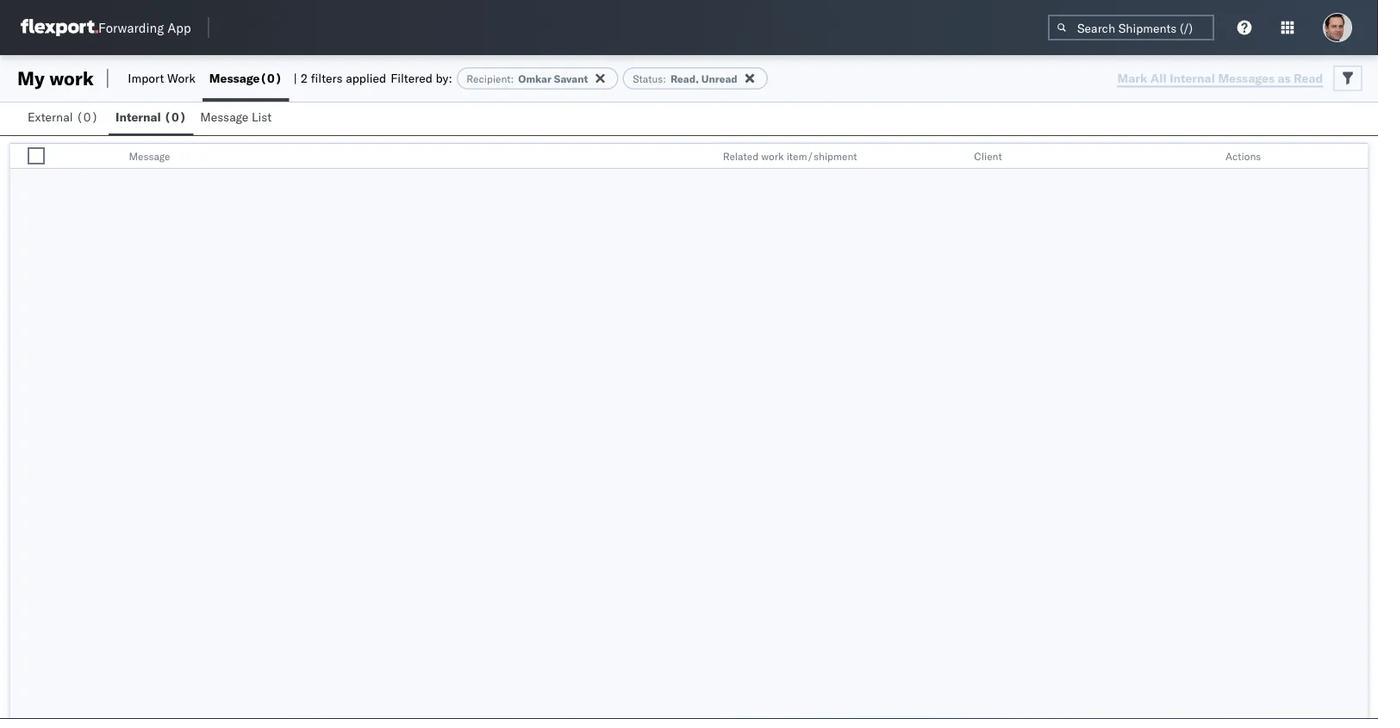 Task type: vqa. For each thing, say whether or not it's contained in the screenshot.
resize handle column header related to Message
yes



Task type: locate. For each thing, give the bounding box(es) containing it.
1 horizontal spatial (0)
[[164, 109, 186, 125]]

: left omkar at the top left
[[511, 72, 514, 85]]

1 resize handle column header from the left
[[65, 144, 86, 170]]

message
[[209, 71, 260, 86], [200, 109, 248, 125], [129, 150, 170, 162]]

message inside button
[[200, 109, 248, 125]]

resize handle column header
[[65, 144, 86, 170], [694, 144, 714, 170], [945, 144, 966, 170], [1196, 144, 1217, 170], [1347, 144, 1368, 170]]

1 vertical spatial message
[[200, 109, 248, 125]]

5 resize handle column header from the left
[[1347, 144, 1368, 170]]

message (0)
[[209, 71, 282, 86]]

0 horizontal spatial work
[[49, 66, 94, 90]]

message down internal (0) button
[[129, 150, 170, 162]]

work
[[49, 66, 94, 90], [761, 150, 784, 162]]

1 : from the left
[[511, 72, 514, 85]]

2 horizontal spatial (0)
[[260, 71, 282, 86]]

item/shipment
[[787, 150, 857, 162]]

1 horizontal spatial work
[[761, 150, 784, 162]]

2 resize handle column header from the left
[[694, 144, 714, 170]]

(0) for message (0)
[[260, 71, 282, 86]]

resize handle column header for actions
[[1347, 144, 1368, 170]]

(0)
[[260, 71, 282, 86], [76, 109, 98, 125], [164, 109, 186, 125]]

1 vertical spatial work
[[761, 150, 784, 162]]

(0) left |
[[260, 71, 282, 86]]

| 2 filters applied filtered by:
[[293, 71, 452, 86]]

4 resize handle column header from the left
[[1196, 144, 1217, 170]]

|
[[293, 71, 297, 86]]

status : read, unread
[[633, 72, 738, 85]]

: for status
[[663, 72, 666, 85]]

work
[[167, 71, 196, 86]]

: left read,
[[663, 72, 666, 85]]

internal (0)
[[116, 109, 186, 125]]

resize handle column header for related work item/shipment
[[945, 144, 966, 170]]

work right the related
[[761, 150, 784, 162]]

filters
[[311, 71, 343, 86]]

(0) right the internal
[[164, 109, 186, 125]]

import work
[[128, 71, 196, 86]]

(0) inside button
[[164, 109, 186, 125]]

2 : from the left
[[663, 72, 666, 85]]

flexport. image
[[21, 19, 98, 36]]

message for (0)
[[209, 71, 260, 86]]

0 horizontal spatial (0)
[[76, 109, 98, 125]]

message list button
[[193, 102, 282, 135]]

:
[[511, 72, 514, 85], [663, 72, 666, 85]]

recipient
[[467, 72, 511, 85]]

0 horizontal spatial :
[[511, 72, 514, 85]]

3 resize handle column header from the left
[[945, 144, 966, 170]]

work up external (0)
[[49, 66, 94, 90]]

forwarding app link
[[21, 19, 191, 36]]

app
[[167, 19, 191, 36]]

0 vertical spatial work
[[49, 66, 94, 90]]

message up 'message list'
[[209, 71, 260, 86]]

(0) right the external at the left top
[[76, 109, 98, 125]]

internal (0) button
[[109, 102, 193, 135]]

by:
[[436, 71, 452, 86]]

work for my
[[49, 66, 94, 90]]

(0) inside button
[[76, 109, 98, 125]]

internal
[[116, 109, 161, 125]]

unread
[[701, 72, 738, 85]]

message left list
[[200, 109, 248, 125]]

0 vertical spatial message
[[209, 71, 260, 86]]

resize handle column header for message
[[694, 144, 714, 170]]

1 horizontal spatial :
[[663, 72, 666, 85]]

list
[[252, 109, 272, 125]]

None checkbox
[[28, 147, 45, 165]]

(0) for internal (0)
[[164, 109, 186, 125]]



Task type: describe. For each thing, give the bounding box(es) containing it.
filtered
[[391, 71, 433, 86]]

my work
[[17, 66, 94, 90]]

status
[[633, 72, 663, 85]]

forwarding
[[98, 19, 164, 36]]

recipient : omkar savant
[[467, 72, 588, 85]]

external
[[28, 109, 73, 125]]

work for related
[[761, 150, 784, 162]]

(0) for external (0)
[[76, 109, 98, 125]]

related work item/shipment
[[723, 150, 857, 162]]

actions
[[1226, 150, 1261, 162]]

external (0)
[[28, 109, 98, 125]]

2
[[300, 71, 308, 86]]

: for recipient
[[511, 72, 514, 85]]

resize handle column header for client
[[1196, 144, 1217, 170]]

related
[[723, 150, 759, 162]]

Search Shipments (/) text field
[[1048, 15, 1214, 41]]

read,
[[671, 72, 699, 85]]

import work button
[[121, 55, 202, 102]]

message list
[[200, 109, 272, 125]]

external (0) button
[[21, 102, 109, 135]]

message for list
[[200, 109, 248, 125]]

omkar
[[518, 72, 551, 85]]

2 vertical spatial message
[[129, 150, 170, 162]]

applied
[[346, 71, 386, 86]]

import
[[128, 71, 164, 86]]

client
[[974, 150, 1002, 162]]

forwarding app
[[98, 19, 191, 36]]

my
[[17, 66, 45, 90]]

savant
[[554, 72, 588, 85]]



